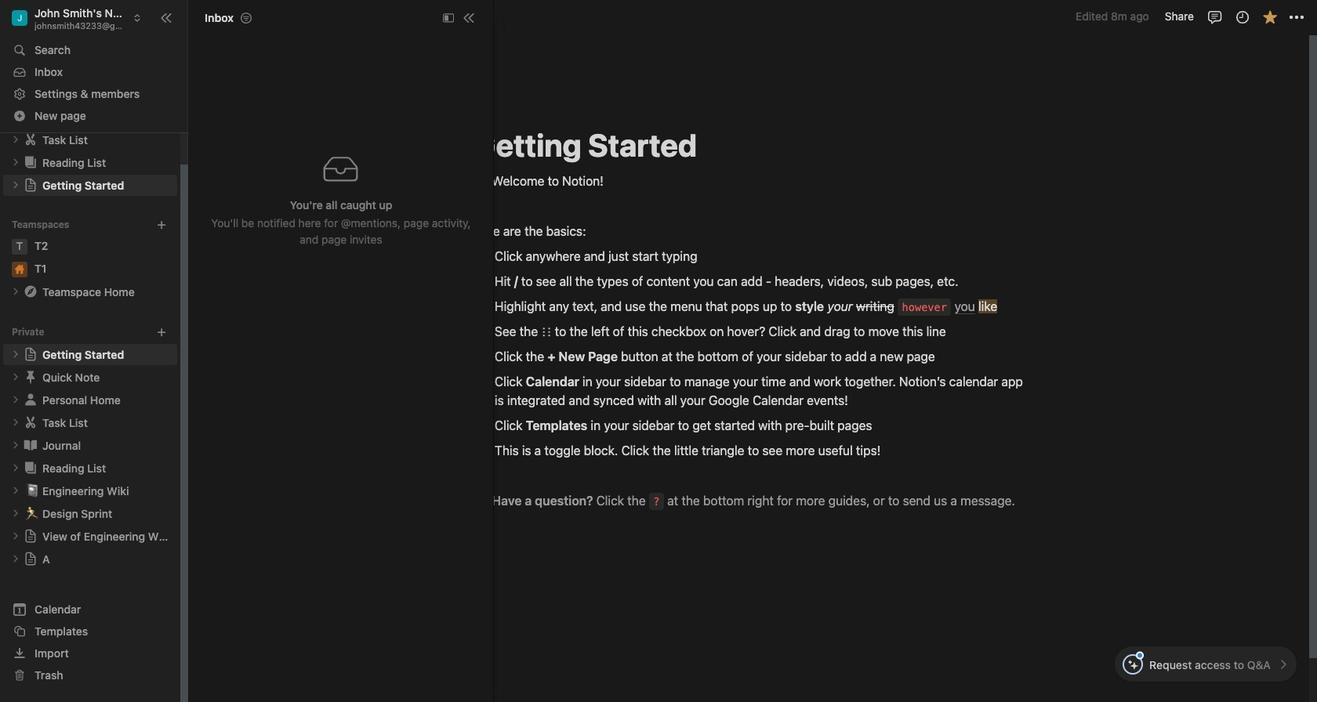 Task type: vqa. For each thing, say whether or not it's contained in the screenshot.
6th Open image from the bottom of the page
yes



Task type: describe. For each thing, give the bounding box(es) containing it.
4 open image from the top
[[11, 350, 20, 359]]

6 open image from the top
[[11, 532, 20, 541]]

turn on panel mode image
[[443, 12, 454, 23]]

close inbox image
[[463, 11, 475, 24]]

comments image
[[1207, 9, 1223, 25]]

add a page image
[[156, 327, 167, 338]]

filter notifications image
[[240, 11, 253, 24]]

3 open image from the top
[[11, 287, 20, 297]]

4 open image from the top
[[11, 464, 20, 473]]

5 open image from the top
[[11, 373, 20, 382]]

updates image
[[1235, 9, 1250, 25]]

new teamspace image
[[156, 219, 167, 230]]

1 open image from the top
[[11, 181, 20, 190]]



Task type: locate. For each thing, give the bounding box(es) containing it.
2 open image from the top
[[11, 158, 20, 167]]

📓 image
[[25, 482, 39, 500]]

open image
[[11, 181, 20, 190], [11, 418, 20, 428], [11, 441, 20, 450], [11, 464, 20, 473], [11, 487, 20, 496], [11, 532, 20, 541]]

3 open image from the top
[[11, 441, 20, 450]]

🏃 image
[[25, 505, 39, 523]]

1 open image from the top
[[11, 135, 20, 145]]

2 open image from the top
[[11, 418, 20, 428]]

5 open image from the top
[[11, 487, 20, 496]]

change page icon image
[[23, 132, 38, 148], [23, 155, 38, 170], [24, 178, 38, 192], [23, 284, 38, 300], [24, 348, 38, 362], [23, 370, 38, 385], [23, 392, 38, 408], [23, 415, 38, 431], [23, 438, 38, 454], [23, 461, 38, 476], [24, 530, 38, 544], [24, 552, 38, 567]]

open image
[[11, 135, 20, 145], [11, 158, 20, 167], [11, 287, 20, 297], [11, 350, 20, 359], [11, 373, 20, 382], [11, 396, 20, 405], [11, 509, 20, 519], [11, 555, 20, 564]]

close sidebar image
[[160, 11, 173, 24]]

favorited image
[[1262, 9, 1278, 25]]

7 open image from the top
[[11, 509, 20, 519]]

t image
[[12, 239, 27, 255]]

6 open image from the top
[[11, 396, 20, 405]]

8 open image from the top
[[11, 555, 20, 564]]



